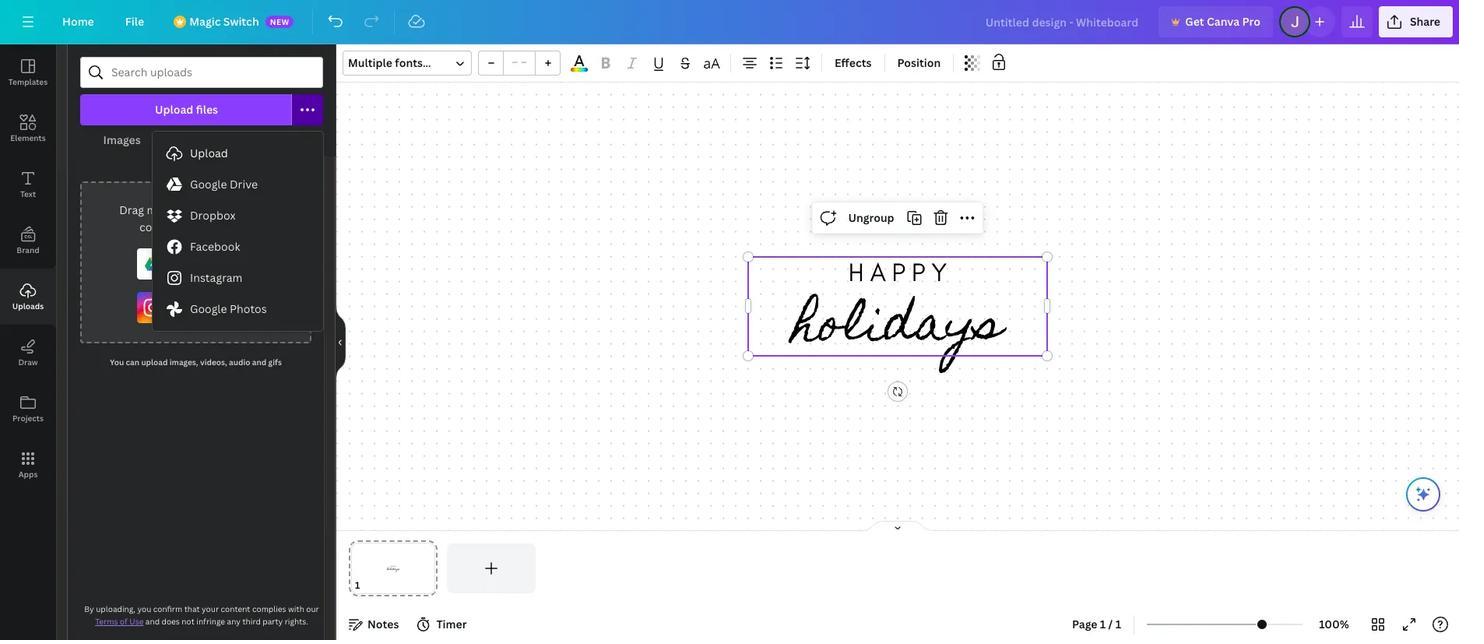 Task type: vqa. For each thing, say whether or not it's contained in the screenshot.
17.3s button to the bottom
no



Task type: describe. For each thing, give the bounding box(es) containing it.
2 1 from the left
[[1116, 617, 1121, 632]]

0 horizontal spatial upload
[[141, 357, 168, 368]]

terms of use link
[[95, 616, 144, 627]]

draw button
[[0, 325, 56, 381]]

page
[[1072, 617, 1098, 632]]

magic
[[189, 14, 221, 29]]

share
[[1410, 14, 1441, 29]]

canva assistant image
[[1414, 485, 1433, 504]]

text button
[[0, 157, 56, 213]]

projects button
[[0, 381, 56, 437]]

instagram
[[190, 270, 243, 285]]

connect
[[139, 220, 182, 234]]

1 1 from the left
[[1100, 617, 1106, 632]]

drag media here to upload or connect an account...
[[119, 202, 272, 234]]

facebook
[[190, 239, 240, 254]]

that
[[184, 604, 200, 614]]

color range image
[[571, 68, 588, 72]]

third
[[242, 616, 261, 627]]

magic switch
[[189, 14, 259, 29]]

templates
[[8, 76, 48, 87]]

multiple
[[348, 55, 392, 70]]

file
[[125, 14, 144, 29]]

by uploading, you confirm that your content complies with our terms of use and does not infringe any third party rights.
[[84, 604, 319, 627]]

projects
[[12, 413, 44, 424]]

account...
[[201, 220, 252, 234]]

you
[[110, 357, 124, 368]]

google photos button
[[153, 294, 323, 325]]

page 1 image
[[349, 544, 437, 593]]

canva
[[1207, 14, 1240, 29]]

confirm
[[153, 604, 182, 614]]

– – number field
[[509, 55, 530, 72]]

google drive button
[[153, 169, 323, 200]]

drive
[[230, 177, 258, 192]]

media
[[147, 202, 179, 217]]

our
[[306, 604, 319, 614]]

apps
[[18, 469, 38, 480]]

does
[[162, 616, 180, 627]]

complies
[[252, 604, 286, 614]]

terms
[[95, 616, 118, 627]]

files
[[196, 102, 218, 117]]

switch
[[223, 14, 259, 29]]

100%
[[1319, 617, 1349, 632]]

audio button
[[246, 125, 323, 155]]

get
[[1185, 14, 1204, 29]]

get canva pro
[[1185, 14, 1261, 29]]

gifs
[[268, 357, 282, 368]]

upload button
[[153, 138, 323, 169]]

instagram button
[[153, 262, 323, 294]]

fonts…
[[395, 55, 431, 70]]

elements button
[[0, 100, 56, 157]]

home link
[[50, 6, 107, 37]]

you can upload images, videos, audio and gifs
[[110, 357, 282, 368]]

or
[[261, 202, 272, 217]]

dropbox button
[[153, 200, 323, 231]]

audio
[[229, 357, 250, 368]]

with
[[288, 604, 304, 614]]

pro
[[1242, 14, 1261, 29]]

drag
[[119, 202, 144, 217]]

an
[[185, 220, 198, 234]]

audio
[[269, 132, 300, 147]]

by
[[84, 604, 94, 614]]

side panel tab list
[[0, 44, 56, 493]]

to
[[208, 202, 219, 217]]



Task type: locate. For each thing, give the bounding box(es) containing it.
upload files
[[155, 102, 218, 117]]

videos,
[[200, 357, 227, 368]]

new
[[270, 16, 290, 27]]

0 vertical spatial google
[[190, 177, 227, 192]]

hide image
[[336, 305, 346, 380]]

0 horizontal spatial 1
[[1100, 617, 1106, 632]]

images button
[[80, 125, 164, 155]]

1 left /
[[1100, 617, 1106, 632]]

position
[[897, 55, 941, 70]]

menu
[[153, 132, 323, 331]]

upload up account...
[[222, 202, 258, 217]]

not
[[182, 616, 195, 627]]

1 vertical spatial upload
[[190, 146, 228, 160]]

and left gifs
[[252, 357, 266, 368]]

0 vertical spatial upload
[[222, 202, 258, 217]]

multiple fonts… button
[[343, 51, 472, 76]]

multiple fonts…
[[348, 55, 431, 70]]

1 horizontal spatial 1
[[1116, 617, 1121, 632]]

and inside by uploading, you confirm that your content complies with our terms of use and does not infringe any third party rights.
[[145, 616, 160, 627]]

use
[[130, 616, 144, 627]]

1
[[1100, 617, 1106, 632], [1116, 617, 1121, 632]]

any
[[227, 616, 241, 627]]

google for google drive
[[190, 177, 227, 192]]

Search uploads search field
[[111, 58, 313, 87]]

hide pages image
[[860, 520, 935, 533]]

share button
[[1379, 6, 1453, 37]]

google up to
[[190, 177, 227, 192]]

100% button
[[1309, 612, 1360, 637]]

uploading,
[[96, 604, 135, 614]]

file button
[[113, 6, 157, 37]]

effects
[[835, 55, 872, 70]]

uploads button
[[0, 269, 56, 325]]

text
[[20, 188, 36, 199]]

content
[[221, 604, 250, 614]]

upload
[[222, 202, 258, 217], [141, 357, 168, 368]]

2 google from the top
[[190, 301, 227, 316]]

notes button
[[343, 612, 405, 637]]

rights.
[[285, 616, 308, 627]]

here
[[182, 202, 205, 217]]

holidays
[[793, 279, 1003, 377]]

google photos
[[190, 301, 267, 316]]

google
[[190, 177, 227, 192], [190, 301, 227, 316]]

effects button
[[829, 51, 878, 76]]

position button
[[891, 51, 947, 76]]

your
[[202, 604, 219, 614]]

brand
[[17, 245, 39, 255]]

google down instagram
[[190, 301, 227, 316]]

upload
[[155, 102, 193, 117], [190, 146, 228, 160]]

photos
[[230, 301, 267, 316]]

1 vertical spatial upload
[[141, 357, 168, 368]]

can
[[126, 357, 139, 368]]

upload for upload
[[190, 146, 228, 160]]

1 vertical spatial and
[[145, 616, 160, 627]]

Design title text field
[[973, 6, 1153, 37]]

1 right /
[[1116, 617, 1121, 632]]

brand button
[[0, 213, 56, 269]]

upload files button
[[80, 94, 292, 125]]

main menu bar
[[0, 0, 1459, 44]]

party
[[263, 616, 283, 627]]

dropbox
[[190, 208, 236, 223]]

apps button
[[0, 437, 56, 493]]

upload up google drive
[[190, 146, 228, 160]]

templates button
[[0, 44, 56, 100]]

0 horizontal spatial and
[[145, 616, 160, 627]]

notes
[[368, 617, 399, 632]]

google inside "google drive" button
[[190, 177, 227, 192]]

ungroup button
[[842, 205, 901, 230]]

ungroup
[[848, 210, 894, 225]]

google inside google photos "button"
[[190, 301, 227, 316]]

infringe
[[196, 616, 225, 627]]

get canva pro button
[[1159, 6, 1273, 37]]

home
[[62, 14, 94, 29]]

upload for upload files
[[155, 102, 193, 117]]

you
[[137, 604, 151, 614]]

menu containing upload
[[153, 132, 323, 331]]

and down you
[[145, 616, 160, 627]]

timer
[[436, 617, 467, 632]]

draw
[[18, 357, 38, 368]]

elements
[[10, 132, 46, 143]]

1 google from the top
[[190, 177, 227, 192]]

0 vertical spatial upload
[[155, 102, 193, 117]]

uploads
[[12, 301, 44, 311]]

timer button
[[412, 612, 473, 637]]

upload inside the drag media here to upload or connect an account...
[[222, 202, 258, 217]]

images
[[103, 132, 141, 147]]

upload left files
[[155, 102, 193, 117]]

and
[[252, 357, 266, 368], [145, 616, 160, 627]]

happy
[[849, 257, 953, 287]]

group
[[478, 51, 561, 76]]

videos
[[187, 132, 223, 147]]

/
[[1109, 617, 1113, 632]]

1 vertical spatial google
[[190, 301, 227, 316]]

videos button
[[164, 125, 246, 155]]

images,
[[170, 357, 198, 368]]

of
[[120, 616, 128, 627]]

0 vertical spatial and
[[252, 357, 266, 368]]

1 horizontal spatial upload
[[222, 202, 258, 217]]

page 1 / 1
[[1072, 617, 1121, 632]]

1 horizontal spatial and
[[252, 357, 266, 368]]

upload right the can
[[141, 357, 168, 368]]

google for google photos
[[190, 301, 227, 316]]

facebook button
[[153, 231, 323, 262]]



